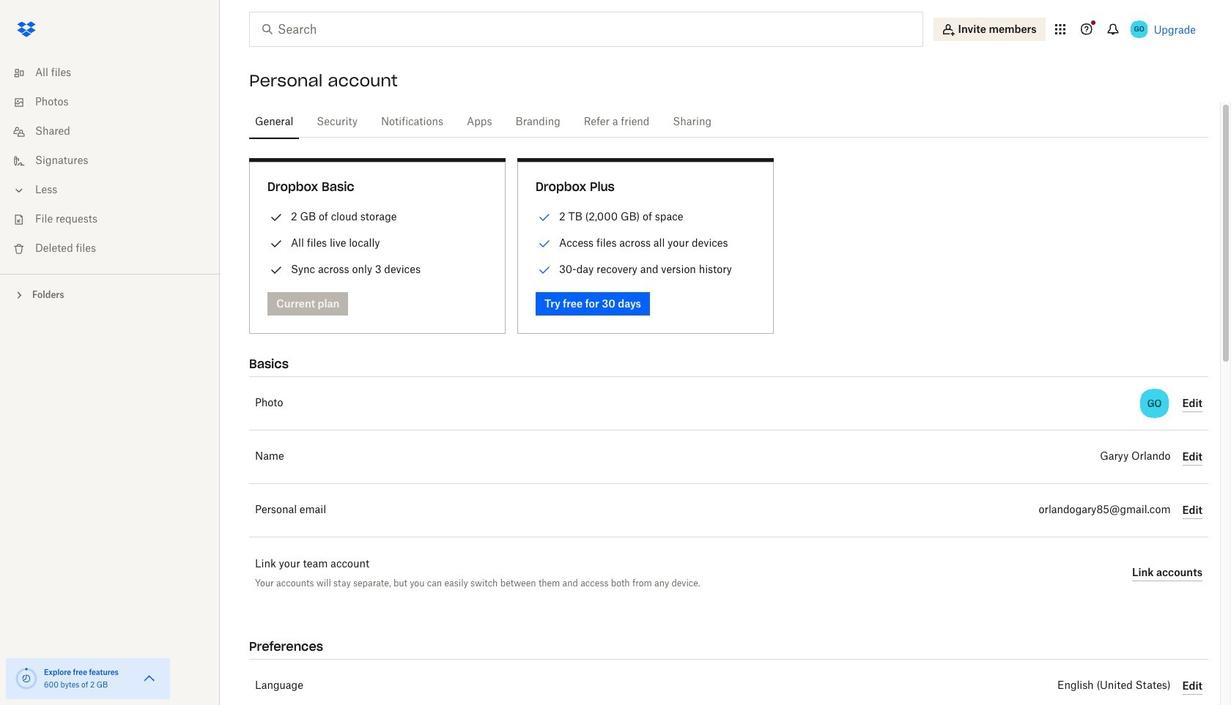 Task type: describe. For each thing, give the bounding box(es) containing it.
quota usage progress bar
[[15, 668, 38, 691]]

quota usage image
[[15, 668, 38, 691]]

dropbox image
[[12, 15, 41, 44]]

Search text field
[[278, 21, 893, 38]]

2 recommended image from the top
[[536, 235, 553, 253]]



Task type: vqa. For each thing, say whether or not it's contained in the screenshot.
tab list
yes



Task type: locate. For each thing, give the bounding box(es) containing it.
list
[[0, 50, 220, 274]]

1 recommended image from the top
[[536, 209, 553, 227]]

recommended image
[[536, 262, 553, 279]]

1 vertical spatial recommended image
[[536, 235, 553, 253]]

recommended image
[[536, 209, 553, 227], [536, 235, 553, 253]]

0 vertical spatial recommended image
[[536, 209, 553, 227]]

tab list
[[249, 103, 1209, 140]]

less image
[[12, 183, 26, 198]]



